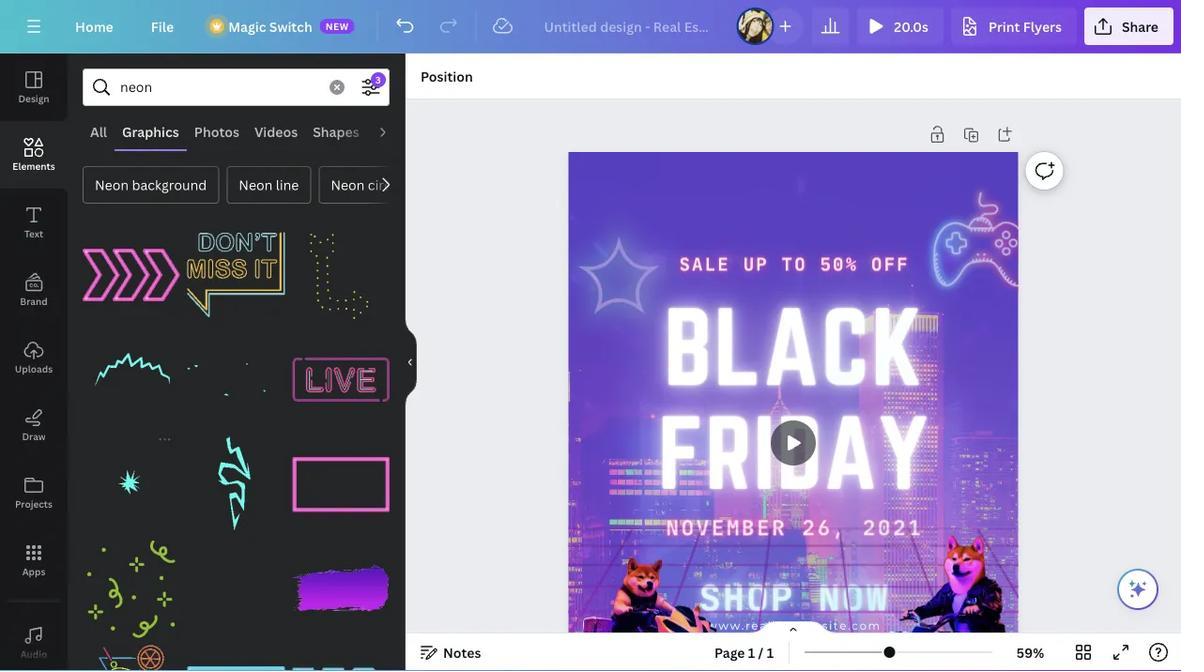 Task type: vqa. For each thing, say whether or not it's contained in the screenshot.
the topmost Audio button
yes



Task type: locate. For each thing, give the bounding box(es) containing it.
now
[[819, 576, 890, 620]]

colorful spotlight image
[[569, 203, 957, 672], [763, 211, 1150, 672]]

neon
[[95, 176, 129, 194], [239, 176, 273, 194], [331, 176, 365, 194]]

Search elements search field
[[120, 70, 318, 105]]

26,
[[803, 515, 848, 541]]

audio
[[375, 123, 412, 140], [20, 648, 47, 661]]

1 horizontal spatial 1
[[767, 644, 774, 662]]

text button
[[0, 189, 68, 256]]

2 horizontal spatial neon
[[331, 176, 365, 194]]

line
[[276, 176, 299, 194]]

audio up circle
[[375, 123, 412, 140]]

shapes button
[[306, 114, 367, 149]]

notes button
[[413, 638, 489, 668]]

1 neon from the left
[[95, 176, 129, 194]]

graphics button
[[115, 114, 187, 149]]

audio button up circle
[[367, 114, 420, 149]]

www.reallygreatsite.com
[[707, 619, 882, 633]]

neon down all 'button'
[[95, 176, 129, 194]]

Design title text field
[[529, 8, 729, 45]]

0 horizontal spatial audio button
[[0, 610, 68, 672]]

neon background button
[[83, 166, 219, 204]]

audio down apps
[[20, 648, 47, 661]]

shapes
[[313, 123, 360, 140]]

print
[[989, 17, 1021, 35]]

print flyers button
[[952, 8, 1077, 45]]

new
[[326, 20, 349, 32]]

2 1 from the left
[[767, 644, 774, 662]]

uploads
[[15, 363, 53, 375]]

graphics
[[122, 123, 179, 140]]

share
[[1123, 17, 1159, 35]]

0 vertical spatial audio
[[375, 123, 412, 140]]

50%
[[821, 254, 859, 276]]

1 left /
[[749, 644, 756, 662]]

design
[[18, 92, 49, 105]]

neon left circle
[[331, 176, 365, 194]]

neon for neon background
[[95, 176, 129, 194]]

draw
[[22, 430, 46, 443]]

share button
[[1085, 8, 1174, 45]]

notes
[[443, 644, 481, 662]]

elements button
[[0, 121, 68, 189]]

1 horizontal spatial audio
[[375, 123, 412, 140]]

1 1 from the left
[[749, 644, 756, 662]]

0 horizontal spatial 1
[[749, 644, 756, 662]]

home link
[[60, 8, 128, 45]]

/
[[759, 644, 764, 662]]

show pages image
[[749, 621, 839, 636]]

3 neon from the left
[[331, 176, 365, 194]]

neon for neon circle
[[331, 176, 365, 194]]

audio button
[[367, 114, 420, 149], [0, 610, 68, 672]]

off
[[872, 254, 910, 276]]

neon left line
[[239, 176, 273, 194]]

1 horizontal spatial audio button
[[367, 114, 420, 149]]

audio button down apps
[[0, 610, 68, 672]]

group
[[188, 215, 285, 324], [83, 226, 180, 324], [292, 226, 390, 324], [292, 320, 390, 429], [83, 331, 180, 429], [188, 331, 285, 429], [83, 431, 180, 534], [188, 436, 285, 534], [292, 436, 390, 534], [83, 530, 180, 639], [292, 541, 390, 639], [83, 635, 180, 672], [188, 646, 285, 672], [292, 646, 390, 672]]

print flyers
[[989, 17, 1062, 35]]

neon line
[[239, 176, 299, 194]]

1 horizontal spatial neon
[[239, 176, 273, 194]]

neon background
[[95, 176, 207, 194]]

1 vertical spatial audio
[[20, 648, 47, 661]]

20.0s button
[[857, 8, 944, 45]]

0 horizontal spatial audio
[[20, 648, 47, 661]]

design button
[[0, 54, 68, 121]]

flyers
[[1024, 17, 1062, 35]]

2 neon from the left
[[239, 176, 273, 194]]

1 right /
[[767, 644, 774, 662]]

november 26, 2021
[[666, 515, 924, 541]]

background
[[132, 176, 207, 194]]

1
[[749, 644, 756, 662], [767, 644, 774, 662]]

magic
[[228, 17, 266, 35]]

photos button
[[187, 114, 247, 149]]

0 horizontal spatial neon
[[95, 176, 129, 194]]

page
[[715, 644, 746, 662]]

file
[[151, 17, 174, 35]]



Task type: describe. For each thing, give the bounding box(es) containing it.
hide image
[[405, 318, 417, 408]]

videos
[[255, 123, 298, 140]]

uploads button
[[0, 324, 68, 392]]

circle
[[368, 176, 403, 194]]

shop now
[[700, 576, 890, 620]]

20.0s
[[895, 17, 929, 35]]

2021
[[863, 515, 924, 541]]

november
[[666, 515, 788, 541]]

apps
[[22, 566, 45, 578]]

draw button
[[0, 392, 68, 459]]

up
[[744, 254, 769, 276]]

switch
[[269, 17, 313, 35]]

file button
[[136, 8, 189, 45]]

audio inside the side panel tab list
[[20, 648, 47, 661]]

side panel tab list
[[0, 54, 68, 672]]

59%
[[1017, 644, 1045, 662]]

main menu bar
[[0, 0, 1182, 54]]

home
[[75, 17, 113, 35]]

sale
[[680, 254, 731, 276]]

neon circle
[[331, 176, 403, 194]]

position
[[421, 67, 473, 85]]

black
[[664, 289, 925, 405]]

videos button
[[247, 114, 306, 149]]

neon circle button
[[319, 166, 415, 204]]

text
[[24, 227, 43, 240]]

shop
[[700, 576, 795, 620]]

59% button
[[1001, 638, 1062, 668]]

page 1 / 1
[[715, 644, 774, 662]]

canva assistant image
[[1127, 579, 1150, 601]]

photos
[[194, 123, 240, 140]]

magic switch
[[228, 17, 313, 35]]

apps button
[[0, 527, 68, 595]]

all
[[90, 123, 107, 140]]

sale up to 50% off
[[680, 254, 910, 276]]

neon line button
[[227, 166, 311, 204]]

projects button
[[0, 459, 68, 527]]

projects
[[15, 498, 53, 511]]

brand button
[[0, 256, 68, 324]]

brand
[[20, 295, 48, 308]]

elements
[[12, 160, 55, 172]]

all button
[[83, 114, 115, 149]]

neon for neon line
[[239, 176, 273, 194]]

friday
[[659, 398, 931, 507]]

to
[[782, 254, 808, 276]]

position button
[[413, 61, 481, 91]]

1 vertical spatial audio button
[[0, 610, 68, 672]]

0 vertical spatial audio button
[[367, 114, 420, 149]]



